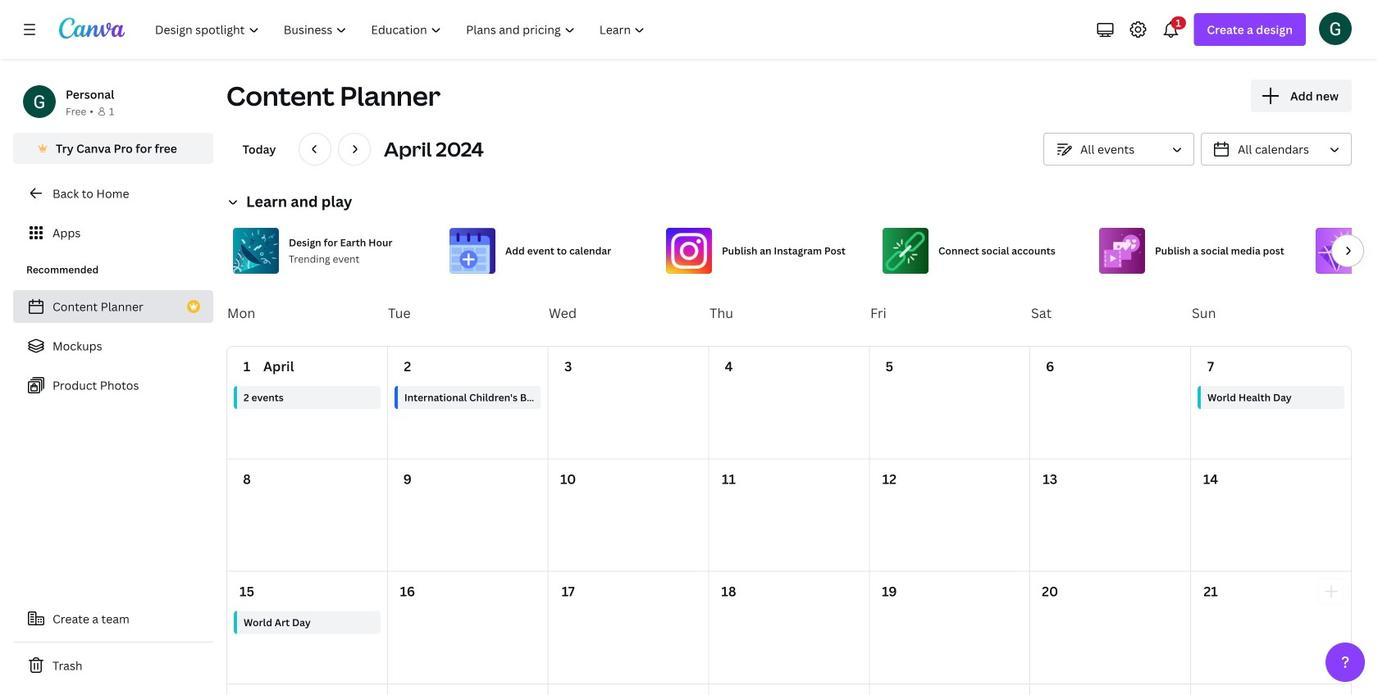 Task type: describe. For each thing, give the bounding box(es) containing it.
saturday column header
[[1031, 281, 1191, 346]]

monday column header
[[226, 281, 387, 346]]

tuesday column header
[[387, 281, 548, 346]]

friday column header
[[870, 281, 1031, 346]]

thursday column header
[[709, 281, 870, 346]]

sunday column header
[[1191, 281, 1352, 346]]

top level navigation element
[[144, 13, 659, 46]]



Task type: locate. For each thing, give the bounding box(es) containing it.
wednesday column header
[[548, 281, 709, 346]]

row
[[226, 281, 1352, 346], [227, 347, 1351, 460], [227, 460, 1351, 572], [227, 572, 1351, 685], [227, 685, 1351, 696]]

list
[[13, 290, 213, 402]]

greg robinson image
[[1319, 12, 1352, 45]]



Task type: vqa. For each thing, say whether or not it's contained in the screenshot.
'Anywhere'
no



